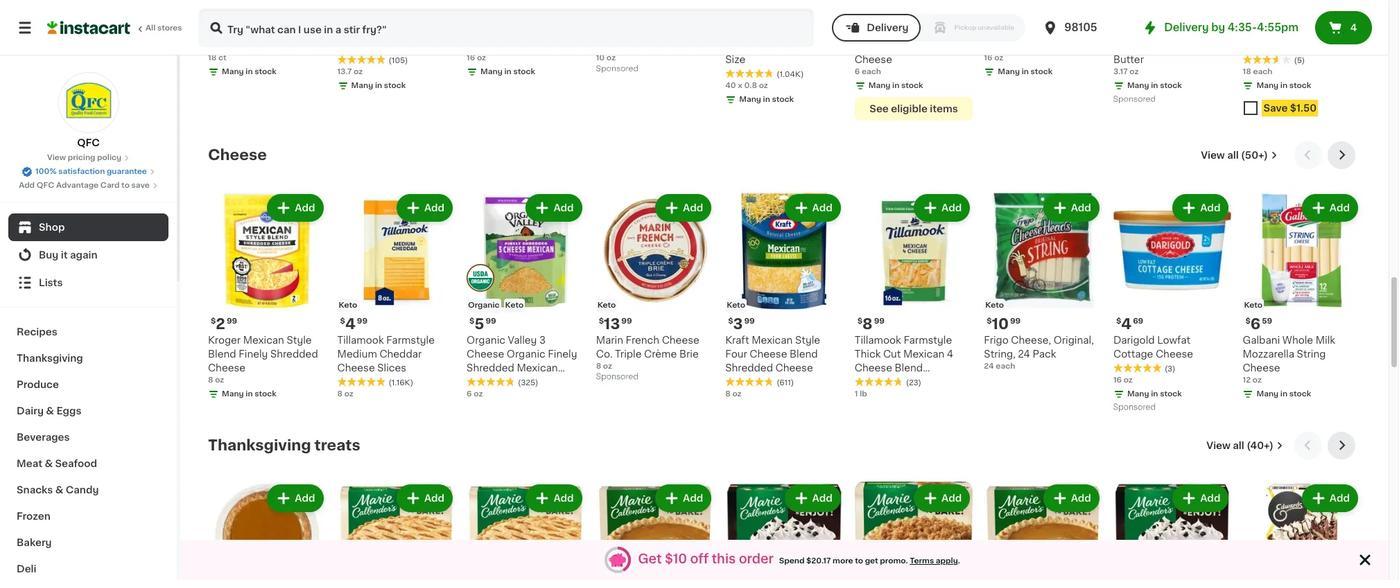 Task type: locate. For each thing, give the bounding box(es) containing it.
0 horizontal spatial thanksgiving
[[17, 354, 83, 363]]

99 right 2
[[227, 317, 237, 325]]

cheese inside darigold lowfat cottage cheese
[[1156, 349, 1193, 359]]

16 inside premium original saltine crackers 16 oz
[[467, 54, 475, 62]]

stock down (1.04k)
[[772, 96, 794, 103]]

0 horizontal spatial 8 oz
[[337, 390, 354, 398]]

1 horizontal spatial lay
[[1267, 27, 1285, 37]]

0 horizontal spatial to
[[121, 182, 130, 189]]

snacks & candy
[[17, 485, 99, 495]]

sponsored badge image for the product group containing 19
[[596, 65, 638, 73]]

$ 6 59 for galbani whole milk mozzarella string cheese
[[1246, 317, 1272, 331]]

sponsored badge image for the product group containing skinnydipped cups, dark chocolate peanut butter
[[1113, 95, 1155, 103]]

$ for buy any 2, save $1
[[858, 9, 863, 17]]

tillamook farmstyle thick cut mexican 4 cheese blend shredded cheese
[[855, 335, 953, 387]]

$ for frigo cheese, original, string, 24 pack
[[987, 317, 992, 325]]

in down 40 x 0.8 oz
[[763, 96, 770, 103]]

8 up dot's
[[992, 8, 1002, 23]]

8 down co.
[[596, 362, 601, 370]]

0 horizontal spatial each
[[862, 68, 881, 76]]

recipes link
[[8, 319, 168, 345]]

0 horizontal spatial qfc
[[37, 182, 54, 189]]

save
[[902, 29, 920, 36], [131, 182, 150, 189]]

4 for darigold lowfat cottage cheese
[[1121, 317, 1132, 331]]

many down the 0.8
[[739, 96, 761, 103]]

99 inside $ 14 99
[[234, 9, 245, 17]]

99 for frigo cheese, original, string, 24 pack
[[1010, 317, 1021, 325]]

1 inside the ritz original flavor crackers, 1 box
[[386, 41, 390, 51]]

oz inside premium original saltine crackers 16 oz
[[477, 54, 486, 62]]

$ inside $ 13 99
[[599, 317, 604, 325]]

$ up the kroger
[[211, 317, 216, 325]]

0 vertical spatial thanksgiving
[[17, 354, 83, 363]]

$ up thick
[[858, 317, 863, 325]]

1 finely from the left
[[239, 349, 268, 359]]

1 horizontal spatial style
[[795, 335, 820, 345]]

2 vertical spatial organic
[[507, 349, 546, 359]]

1 vertical spatial save
[[131, 182, 150, 189]]

1 vertical spatial $ 8 99
[[858, 317, 885, 331]]

59 inside item carousel region
[[1262, 317, 1272, 325]]

99 for frito lay classic mix
[[234, 9, 245, 17]]

oz
[[477, 54, 486, 62], [994, 54, 1003, 62], [607, 54, 616, 62], [354, 68, 363, 76], [1130, 68, 1139, 76], [759, 82, 768, 90], [603, 362, 612, 370], [215, 376, 224, 384], [1124, 376, 1133, 384], [1253, 376, 1262, 384], [474, 390, 483, 398], [732, 390, 742, 398], [344, 390, 354, 398]]

1 vertical spatial qfc
[[37, 182, 54, 189]]

0 vertical spatial $ 8 99
[[987, 8, 1014, 23]]

oz down co.
[[603, 362, 612, 370]]

sponsored badge image down triple in the left bottom of the page
[[596, 373, 638, 381]]

1 horizontal spatial qfc
[[77, 138, 100, 148]]

99 inside $ 12 99
[[751, 9, 761, 17]]

2 lay from the left
[[1267, 27, 1285, 37]]

$ for darigold lowfat cottage cheese
[[1116, 317, 1121, 325]]

1 horizontal spatial snacks,
[[1287, 27, 1325, 37]]

$ for welch's fruit snacks, mixed fruits, family size
[[728, 9, 733, 17]]

4 for tillamook farmstyle medium cheddar cheese slices
[[345, 317, 356, 331]]

farmstyle inside tillamook farmstyle thick cut mexican 4 cheese blend shredded cheese
[[904, 335, 952, 345]]

marin french cheese co. triple crème brie 8 oz
[[596, 335, 699, 370]]

shredded left "medium"
[[270, 349, 318, 359]]

view
[[1201, 151, 1225, 160], [47, 154, 66, 162], [1207, 441, 1231, 450]]

beverages
[[17, 433, 70, 442]]

1 horizontal spatial 10
[[992, 317, 1009, 331]]

1 horizontal spatial delivery
[[1164, 22, 1209, 33]]

product group containing 8
[[855, 191, 973, 400]]

many in stock up "save $1.50"
[[1257, 82, 1311, 90]]

1 item carousel region from the top
[[208, 142, 1361, 421]]

each down doritos
[[1253, 68, 1273, 76]]

1 vertical spatial 1
[[855, 390, 858, 398]]

mix right the cheetos
[[1335, 41, 1353, 51]]

chocolate
[[1139, 41, 1189, 51]]

in down premium original saltine crackers 16 oz
[[504, 68, 511, 76]]

0 horizontal spatial snacks,
[[790, 27, 828, 37]]

size
[[725, 55, 746, 65]]

tillamook for 4
[[337, 335, 384, 345]]

Search field
[[200, 10, 813, 46]]

frito down $ 14 99
[[208, 27, 230, 37]]

99 for kroger mexican style blend finely shredded cheese
[[227, 317, 237, 325]]

$ up kraft
[[728, 317, 733, 325]]

3.17
[[1113, 68, 1128, 76]]

$ for kraft mexican style four cheese blend shredded cheese
[[728, 317, 733, 325]]

lay
[[233, 27, 250, 37], [1267, 27, 1285, 37]]

in
[[246, 68, 253, 76], [504, 68, 511, 76], [1022, 68, 1029, 76], [375, 82, 382, 90], [892, 82, 900, 90], [1151, 82, 1158, 90], [1280, 82, 1288, 90], [763, 96, 770, 103], [246, 390, 253, 398], [1151, 390, 1158, 398], [1280, 390, 1288, 398]]

1 style from the left
[[287, 335, 312, 345]]

pretzels
[[984, 41, 1023, 51], [1026, 41, 1065, 51]]

buy up babybel
[[859, 29, 874, 36]]

$ up ritz
[[340, 9, 345, 17]]

3 keto from the left
[[985, 301, 1004, 309]]

2 item carousel region from the top
[[208, 432, 1361, 580]]

1 horizontal spatial 18
[[1243, 68, 1251, 76]]

& down 4:55pm on the right
[[1281, 41, 1289, 51]]

2 snacks, from the left
[[1287, 27, 1325, 37]]

2 finely from the left
[[548, 349, 577, 359]]

thanksgiving inside item carousel region
[[208, 438, 311, 453]]

buy for buy any 2, save $1
[[859, 29, 874, 36]]

99 for tillamook farmstyle thick cut mexican 4 cheese blend shredded cheese
[[874, 317, 885, 325]]

0 vertical spatial to
[[121, 182, 130, 189]]

& for seafood
[[45, 459, 53, 469]]

1 horizontal spatial to
[[855, 558, 863, 565]]

0 vertical spatial all
[[1227, 151, 1239, 160]]

$ inside $ 10 99
[[987, 317, 992, 325]]

oz down the organic valley 3 cheese organic finely shredded mexican cheese blend
[[474, 390, 483, 398]]

product group containing 2
[[208, 191, 326, 403]]

4:35-
[[1228, 22, 1257, 33]]

99 for tillamook farmstyle medium cheddar cheese slices
[[357, 317, 368, 325]]

oz inside 'marin french cheese co. triple crème brie 8 oz'
[[603, 362, 612, 370]]

shredded down four
[[725, 363, 773, 373]]

0 horizontal spatial tillamook
[[337, 335, 384, 345]]

finely inside kroger mexican style blend finely shredded cheese 8 oz
[[239, 349, 268, 359]]

0 horizontal spatial 10
[[596, 54, 605, 62]]

item carousel region
[[208, 142, 1361, 421], [208, 432, 1361, 580]]

$ 4 99 inside item carousel region
[[340, 317, 368, 331]]

$ for organic valley 3 cheese organic finely shredded mexican cheese blend
[[469, 317, 475, 325]]

6 down the organic valley 3 cheese organic finely shredded mexican cheese blend
[[467, 390, 472, 398]]

$ 8 99 inside the product group
[[858, 317, 885, 331]]

$ 8 99 up thick
[[858, 317, 885, 331]]

4 for premium original saltine crackers
[[475, 8, 485, 23]]

close image
[[1357, 552, 1374, 569]]

snacks, inside '14 frito lay snacks, doritos & cheetos mix'
[[1287, 27, 1325, 37]]

18 each
[[1243, 68, 1273, 76]]

0 horizontal spatial $ 8 99
[[858, 317, 885, 331]]

0 vertical spatial 59
[[874, 9, 884, 17]]

99 right 19
[[622, 9, 633, 17]]

kroger mexican style blend finely shredded cheese 8 oz
[[208, 335, 318, 384]]

keto for 13
[[597, 301, 616, 309]]

1 horizontal spatial finely
[[548, 349, 577, 359]]

blend down the kroger
[[208, 349, 236, 359]]

$ 6 59 inside item carousel region
[[1246, 317, 1272, 331]]

cut
[[883, 349, 901, 359]]

view left (50+)
[[1201, 151, 1225, 160]]

0 vertical spatial mix
[[291, 27, 308, 37]]

pretzels down dot's
[[984, 41, 1023, 51]]

8 inside 'marin french cheese co. triple crème brie 8 oz'
[[596, 362, 601, 370]]

99 for bavarian meats lil' landjaeger, original
[[622, 9, 633, 17]]

farmstyle for 4
[[386, 335, 435, 345]]

$ inside $ 19 99
[[599, 9, 604, 17]]

butter
[[1113, 55, 1144, 65]]

kraft mexican style four cheese blend shredded cheese
[[725, 335, 820, 373]]

0 horizontal spatial 16
[[467, 54, 475, 62]]

0 vertical spatial organic
[[468, 301, 500, 309]]

1 horizontal spatial pretzels
[[1026, 41, 1065, 51]]

99 right the "13"
[[621, 317, 632, 325]]

string,
[[984, 349, 1016, 359]]

1 horizontal spatial 1
[[855, 390, 858, 398]]

0 horizontal spatial $ 6 59
[[858, 8, 884, 23]]

16 for 8
[[984, 54, 993, 62]]

crackers
[[503, 41, 546, 51]]

to left get
[[855, 558, 863, 565]]

5 keto from the left
[[597, 301, 616, 309]]

1 vertical spatial 18
[[1243, 68, 1251, 76]]

1 farmstyle from the left
[[386, 335, 435, 345]]

any
[[876, 29, 891, 36]]

sponsored badge image for the product group containing 13
[[596, 373, 638, 381]]

1 vertical spatial 12
[[1243, 376, 1251, 384]]

crème
[[644, 349, 677, 359]]

1 vertical spatial mix
[[1335, 41, 1353, 51]]

peanut
[[1192, 41, 1226, 51]]

0 horizontal spatial mix
[[291, 27, 308, 37]]

$ for frito lay classic mix
[[211, 9, 216, 17]]

1 horizontal spatial tillamook
[[855, 335, 901, 345]]

product group containing 10
[[984, 191, 1102, 372]]

8 oz inside the product group
[[725, 390, 742, 398]]

6 inside babybel original snack cheese 6 each
[[855, 68, 860, 76]]

$ inside $ 14 99
[[211, 9, 216, 17]]

1 vertical spatial 59
[[1262, 317, 1272, 325]]

oz down four
[[732, 390, 742, 398]]

$ inside $ 12 99
[[728, 9, 733, 17]]

1 horizontal spatial each
[[996, 362, 1015, 370]]

mexican down $ 3 99
[[752, 335, 793, 345]]

mexican inside kroger mexican style blend finely shredded cheese 8 oz
[[243, 335, 284, 345]]

1 horizontal spatial buy
[[859, 29, 874, 36]]

it
[[61, 250, 68, 260]]

oz down cottage
[[1124, 376, 1133, 384]]

1 inside item carousel region
[[855, 390, 858, 398]]

view for view pricing policy
[[47, 154, 66, 162]]

0 vertical spatial 18
[[208, 54, 217, 62]]

product group containing 14
[[1243, 0, 1361, 122]]

1 horizontal spatial save
[[902, 29, 920, 36]]

6 keto from the left
[[1244, 301, 1263, 309]]

mixed
[[725, 41, 755, 51]]

add
[[19, 182, 35, 189], [295, 203, 315, 213], [424, 203, 445, 213], [554, 203, 574, 213], [683, 203, 703, 213], [812, 203, 833, 213], [942, 203, 962, 213], [1071, 203, 1091, 213], [1200, 203, 1221, 213], [1330, 203, 1350, 213], [295, 493, 315, 503], [424, 493, 445, 503], [554, 493, 574, 503], [683, 493, 703, 503], [812, 493, 833, 503], [942, 493, 962, 503], [1071, 493, 1091, 503], [1200, 493, 1221, 503], [1330, 493, 1350, 503]]

many down kroger mexican style blend finely shredded cheese 8 oz
[[222, 390, 244, 398]]

thanksgiving for thanksgiving
[[17, 354, 83, 363]]

$ down the organic keto
[[469, 317, 475, 325]]

0 vertical spatial 24
[[1018, 349, 1030, 359]]

99 for kraft mexican style four cheese blend shredded cheese
[[744, 317, 755, 325]]

all
[[146, 24, 155, 32]]

1 snacks, from the left
[[790, 27, 828, 37]]

oz down the kroger
[[215, 376, 224, 384]]

whole
[[1283, 335, 1313, 345]]

0 vertical spatial 12
[[733, 8, 749, 23]]

$ for ritz original flavor crackers, 1 box
[[340, 9, 345, 17]]

10
[[596, 54, 605, 62], [992, 317, 1009, 331]]

8 down the kroger
[[208, 376, 213, 384]]

oz inside skinnydipped cups, dark chocolate peanut butter 3.17 oz
[[1130, 68, 1139, 76]]

16 oz
[[1113, 376, 1133, 384]]

many in stock
[[222, 68, 277, 76], [481, 68, 535, 76], [998, 68, 1053, 76], [351, 82, 406, 90], [869, 82, 923, 90], [1127, 82, 1182, 90], [1257, 82, 1311, 90], [739, 96, 794, 103], [222, 390, 277, 398], [1127, 390, 1182, 398], [1257, 390, 1311, 398]]

style
[[287, 335, 312, 345], [795, 335, 820, 345]]

1 vertical spatial $ 6 59
[[1246, 317, 1272, 331]]

(5)
[[1294, 57, 1305, 65]]

style inside kroger mexican style blend finely shredded cheese 8 oz
[[287, 335, 312, 345]]

$ up welch's
[[728, 9, 733, 17]]

0 horizontal spatial 14
[[216, 8, 233, 23]]

1 vertical spatial item carousel region
[[208, 432, 1361, 580]]

1 horizontal spatial 12
[[1243, 376, 1251, 384]]

$ up galbani
[[1246, 317, 1251, 325]]

lists link
[[8, 269, 168, 297]]

style for kraft mexican style four cheese blend shredded cheese
[[795, 335, 820, 345]]

99 inside $ 3 99
[[744, 317, 755, 325]]

2 8 oz from the left
[[337, 390, 354, 398]]

$ 8 99 for dot's homestyle pretzels pretzels
[[987, 8, 1014, 23]]

99 inside $ 10 99
[[1010, 317, 1021, 325]]

oz inside dot's homestyle pretzels pretzels 16 oz
[[994, 54, 1003, 62]]

original,
[[1054, 335, 1094, 345]]

to down guarantee
[[121, 182, 130, 189]]

organic
[[468, 301, 500, 309], [467, 335, 505, 345], [507, 349, 546, 359]]

& inside '14 frito lay snacks, doritos & cheetos mix'
[[1281, 41, 1289, 51]]

view inside popup button
[[1201, 151, 1225, 160]]

$ inside $ 5 99
[[469, 317, 475, 325]]

1 horizontal spatial 14
[[1251, 8, 1267, 23]]

thick
[[855, 349, 881, 359]]

18 for frito lay classic mix
[[208, 54, 217, 62]]

1 horizontal spatial farmstyle
[[904, 335, 952, 345]]

finely down the kroger
[[239, 349, 268, 359]]

99 inside $ 13 99
[[621, 317, 632, 325]]

18 ct
[[208, 54, 226, 62]]

by
[[1211, 22, 1225, 33]]

(40+)
[[1247, 441, 1274, 450]]

kraft
[[725, 335, 749, 345]]

cheese,
[[1011, 335, 1051, 345]]

2 keto from the left
[[727, 301, 745, 309]]

$ up frigo
[[987, 317, 992, 325]]

sponsored badge image
[[596, 65, 638, 73], [1113, 95, 1155, 103], [596, 373, 638, 381], [1113, 404, 1155, 412]]

& for eggs
[[46, 406, 54, 416]]

99 inside $ 19 99
[[622, 9, 633, 17]]

product group
[[596, 0, 714, 76], [855, 0, 973, 121], [1113, 0, 1232, 107], [1243, 0, 1361, 122], [208, 191, 326, 403], [337, 191, 456, 400], [467, 191, 585, 400], [596, 191, 714, 385], [725, 191, 844, 400], [855, 191, 973, 400], [984, 191, 1102, 372], [1113, 191, 1232, 415], [1243, 191, 1361, 403], [208, 482, 326, 580], [337, 482, 456, 580], [467, 482, 585, 580], [596, 482, 714, 580], [725, 482, 844, 580], [855, 482, 973, 580], [984, 482, 1102, 580], [1113, 482, 1232, 580], [1243, 482, 1361, 580]]

1 vertical spatial 24
[[984, 362, 994, 370]]

12
[[733, 8, 749, 23], [1243, 376, 1251, 384]]

tillamook farmstyle medium cheddar cheese slices
[[337, 335, 435, 373]]

delivery inside button
[[867, 23, 909, 33]]

0 horizontal spatial 18
[[208, 54, 217, 62]]

1 8 oz from the left
[[725, 390, 742, 398]]

blend down valley
[[507, 377, 535, 387]]

$ 6 59 up galbani
[[1246, 317, 1272, 331]]

0 horizontal spatial 3
[[539, 335, 546, 345]]

all inside popup button
[[1227, 151, 1239, 160]]

all left (50+)
[[1227, 151, 1239, 160]]

each down string,
[[996, 362, 1015, 370]]

organic down valley
[[507, 349, 546, 359]]

0 horizontal spatial 24
[[984, 362, 994, 370]]

original for crackers
[[513, 27, 550, 37]]

1 horizontal spatial 16
[[984, 54, 993, 62]]

6 up babybel
[[863, 8, 873, 23]]

snacks, up the cheetos
[[1287, 27, 1325, 37]]

original inside bavarian meats lil' landjaeger, original 10 oz
[[655, 41, 693, 51]]

2 tillamook from the left
[[855, 335, 901, 345]]

2 14 from the left
[[1251, 8, 1267, 23]]

(23)
[[906, 379, 921, 387]]

blend inside kroger mexican style blend finely shredded cheese 8 oz
[[208, 349, 236, 359]]

16 down saltine
[[467, 54, 475, 62]]

snacks,
[[790, 27, 828, 37], [1287, 27, 1325, 37]]

3
[[733, 317, 743, 331], [539, 335, 546, 345]]

99 inside $ 5 99
[[486, 317, 496, 325]]

frozen link
[[8, 503, 168, 530]]

cheese inside babybel original snack cheese 6 each
[[855, 55, 892, 65]]

0 horizontal spatial 59
[[874, 9, 884, 17]]

$ 4 99 up ritz
[[340, 8, 368, 23]]

1 horizontal spatial frito
[[1243, 27, 1265, 37]]

organic for organic valley 3 cheese organic finely shredded mexican cheese blend
[[467, 335, 505, 345]]

16
[[467, 54, 475, 62], [984, 54, 993, 62], [1113, 376, 1122, 384]]

1 horizontal spatial $ 8 99
[[987, 8, 1014, 23]]

frito
[[208, 27, 230, 37], [1243, 27, 1265, 37]]

mix
[[291, 27, 308, 37], [1335, 41, 1353, 51]]

8 oz for 4
[[337, 390, 354, 398]]

tillamook inside 'tillamook farmstyle medium cheddar cheese slices'
[[337, 335, 384, 345]]

10 down landjaeger,
[[596, 54, 605, 62]]

finely inside the organic valley 3 cheese organic finely shredded mexican cheese blend
[[548, 349, 577, 359]]

14 frito lay snacks, doritos & cheetos mix
[[1243, 8, 1353, 51]]

many in stock down the 0.8
[[739, 96, 794, 103]]

item carousel region containing thanksgiving treats
[[208, 432, 1361, 580]]

1
[[386, 41, 390, 51], [855, 390, 858, 398]]

0 horizontal spatial lay
[[233, 27, 250, 37]]

1 vertical spatial all
[[1233, 441, 1244, 450]]

16 inside dot's homestyle pretzels pretzels 16 oz
[[984, 54, 993, 62]]

0 horizontal spatial farmstyle
[[386, 335, 435, 345]]

0 horizontal spatial pretzels
[[984, 41, 1023, 51]]

organic for organic keto
[[468, 301, 500, 309]]

2 farmstyle from the left
[[904, 335, 952, 345]]

oz inside kroger mexican style blend finely shredded cheese 8 oz
[[215, 376, 224, 384]]

0 vertical spatial $ 6 59
[[858, 8, 884, 23]]

all stores
[[146, 24, 182, 32]]

3 right valley
[[539, 335, 546, 345]]

(325)
[[518, 379, 538, 387]]

0 vertical spatial 10
[[596, 54, 605, 62]]

98105 button
[[1042, 8, 1125, 47]]

see eligible items button
[[855, 97, 973, 121]]

0 horizontal spatial style
[[287, 335, 312, 345]]

blend up (23)
[[895, 363, 923, 373]]

2 horizontal spatial 16
[[1113, 376, 1122, 384]]

14 inside '14 frito lay snacks, doritos & cheetos mix'
[[1251, 8, 1267, 23]]

99 up "medium"
[[357, 317, 368, 325]]

tillamook for 8
[[855, 335, 901, 345]]

promo.
[[880, 558, 908, 565]]

0 vertical spatial 1
[[386, 41, 390, 51]]

keto up $ 10 99
[[985, 301, 1004, 309]]

shredded inside tillamook farmstyle thick cut mexican 4 cheese blend shredded cheese
[[855, 377, 902, 387]]

lay up doritos
[[1267, 27, 1285, 37]]

1 horizontal spatial $ 6 59
[[1246, 317, 1272, 331]]

$ inside the $ 4 69
[[1116, 317, 1121, 325]]

$ inside $ 3 99
[[728, 317, 733, 325]]

farmstyle inside 'tillamook farmstyle medium cheddar cheese slices'
[[386, 335, 435, 345]]

1 14 from the left
[[216, 8, 233, 23]]

to inside get $10 off this order spend $20.17 more to get promo. terms apply .
[[855, 558, 863, 565]]

24
[[1018, 349, 1030, 359], [984, 362, 994, 370]]

& for candy
[[55, 485, 63, 495]]

blend inside tillamook farmstyle thick cut mexican 4 cheese blend shredded cheese
[[895, 363, 923, 373]]

view all (40+) link
[[1207, 439, 1283, 453]]

saltine
[[467, 41, 500, 51]]

99 inside "$ 2 99"
[[227, 317, 237, 325]]

view all (50+)
[[1201, 151, 1268, 160]]

1 horizontal spatial mix
[[1335, 41, 1353, 51]]

frito up doritos
[[1243, 27, 1265, 37]]

0 horizontal spatial frito
[[208, 27, 230, 37]]

1 vertical spatial organic
[[467, 335, 505, 345]]

shredded inside kroger mexican style blend finely shredded cheese 8 oz
[[270, 349, 318, 359]]

3 inside the organic valley 3 cheese organic finely shredded mexican cheese blend
[[539, 335, 546, 345]]

0 horizontal spatial delivery
[[867, 23, 909, 33]]

view for view all (50+)
[[1201, 151, 1225, 160]]

99 up cheese,
[[1010, 317, 1021, 325]]

8 oz down four
[[725, 390, 742, 398]]

farmstyle for 8
[[904, 335, 952, 345]]

$ 4 99 up "medium"
[[340, 317, 368, 331]]

18 down doritos
[[1243, 68, 1251, 76]]

99 up frito lay classic mix
[[234, 9, 245, 17]]

original inside babybel original snack cheese 6 each
[[898, 41, 935, 51]]

finely left co.
[[548, 349, 577, 359]]

4 keto from the left
[[339, 301, 357, 309]]

original inside the ritz original flavor crackers, 1 box
[[359, 27, 396, 37]]

99 right 5
[[486, 317, 496, 325]]

$ for galbani whole milk mozzarella string cheese
[[1246, 317, 1251, 325]]

1 horizontal spatial 3
[[733, 317, 743, 331]]

style inside kraft mexican style four cheese blend shredded cheese
[[795, 335, 820, 345]]

1 horizontal spatial 24
[[1018, 349, 1030, 359]]

None search field
[[198, 8, 814, 47]]

99 for ritz original flavor crackers, 1 box
[[357, 9, 368, 17]]

$ inside "$ 2 99"
[[211, 317, 216, 325]]

0 vertical spatial item carousel region
[[208, 142, 1361, 421]]

keto for 6
[[1244, 301, 1263, 309]]

0 vertical spatial buy
[[859, 29, 874, 36]]

1 vertical spatial 3
[[539, 335, 546, 345]]

1 horizontal spatial thanksgiving
[[208, 438, 311, 453]]

blend
[[208, 349, 236, 359], [790, 349, 818, 359], [895, 363, 923, 373], [507, 377, 535, 387]]

$ for dot's homestyle pretzels pretzels
[[987, 9, 992, 17]]

1 vertical spatial thanksgiving
[[208, 438, 311, 453]]

3 up kraft
[[733, 317, 743, 331]]

16 down cottage
[[1113, 376, 1122, 384]]

1 frito from the left
[[208, 27, 230, 37]]

13.7 oz
[[337, 68, 363, 76]]

oz down saltine
[[477, 54, 486, 62]]

1 horizontal spatial 59
[[1262, 317, 1272, 325]]

18 left "ct"
[[208, 54, 217, 62]]

snacks, up family at the right top of the page
[[790, 27, 828, 37]]

delivery for delivery
[[867, 23, 909, 33]]

1 vertical spatial 10
[[992, 317, 1009, 331]]

save $1.50
[[1264, 103, 1317, 113]]

1 left lb at the right bottom of page
[[855, 390, 858, 398]]

deli link
[[8, 556, 168, 580]]

view pricing policy
[[47, 154, 121, 162]]

0 vertical spatial qfc
[[77, 138, 100, 148]]

to
[[121, 182, 130, 189], [855, 558, 863, 565]]

1 tillamook from the left
[[337, 335, 384, 345]]

many in stock down dot's homestyle pretzels pretzels 16 oz
[[998, 68, 1053, 76]]

0 horizontal spatial buy
[[39, 250, 59, 260]]

99 for dot's homestyle pretzels pretzels
[[1003, 9, 1014, 17]]

★★★★★
[[208, 41, 257, 51], [208, 41, 257, 51], [337, 55, 386, 65], [337, 55, 386, 65], [1243, 55, 1291, 65], [1243, 55, 1291, 65], [725, 69, 774, 78], [725, 69, 774, 78], [1113, 363, 1162, 373], [1113, 363, 1162, 373], [467, 377, 515, 387], [467, 377, 515, 387], [725, 377, 774, 387], [725, 377, 774, 387], [337, 377, 386, 387], [337, 377, 386, 387], [855, 377, 903, 387], [855, 377, 903, 387]]

mexican inside the organic valley 3 cheese organic finely shredded mexican cheese blend
[[517, 363, 558, 373]]

original inside premium original saltine crackers 16 oz
[[513, 27, 550, 37]]

(1.04k)
[[777, 71, 804, 78]]

original
[[513, 27, 550, 37], [359, 27, 396, 37], [655, 41, 693, 51], [898, 41, 935, 51]]

2 frito from the left
[[1243, 27, 1265, 37]]

mexican up (325)
[[517, 363, 558, 373]]

2 horizontal spatial each
[[1253, 68, 1273, 76]]

1 horizontal spatial 8 oz
[[725, 390, 742, 398]]

2 style from the left
[[795, 335, 820, 345]]

oz right 13.7
[[354, 68, 363, 76]]

& left candy
[[55, 485, 63, 495]]

$ 14 99
[[211, 8, 245, 23]]

farmstyle up (23)
[[904, 335, 952, 345]]

0 horizontal spatial finely
[[239, 349, 268, 359]]

18 inside the product group
[[1243, 68, 1251, 76]]

0 horizontal spatial 1
[[386, 41, 390, 51]]

8 up thick
[[863, 317, 873, 331]]

oz inside galbani whole milk mozzarella string cheese 12 oz
[[1253, 376, 1262, 384]]

premium
[[467, 27, 510, 37]]

$ up marin
[[599, 317, 604, 325]]

24 down cheese,
[[1018, 349, 1030, 359]]

view all (40+)
[[1207, 441, 1274, 450]]

1 vertical spatial buy
[[39, 250, 59, 260]]

14 up frito lay classic mix
[[216, 8, 233, 23]]

cheese inside 'tillamook farmstyle medium cheddar cheese slices'
[[337, 363, 375, 373]]

many
[[222, 68, 244, 76], [481, 68, 503, 76], [998, 68, 1020, 76], [351, 82, 373, 90], [869, 82, 891, 90], [1127, 82, 1149, 90], [1257, 82, 1279, 90], [739, 96, 761, 103], [222, 390, 244, 398], [1127, 390, 1149, 398], [1257, 390, 1279, 398]]

1 vertical spatial to
[[855, 558, 863, 565]]

$ 8 99 for tillamook farmstyle thick cut mexican 4 cheese blend shredded cheese
[[858, 317, 885, 331]]

snacks
[[17, 485, 53, 495]]

tillamook inside tillamook farmstyle thick cut mexican 4 cheese blend shredded cheese
[[855, 335, 901, 345]]

delivery
[[1164, 22, 1209, 33], [867, 23, 909, 33]]

premium original saltine crackers 16 oz
[[467, 27, 550, 62]]

keto up "medium"
[[339, 301, 357, 309]]

mix inside '14 frito lay snacks, doritos & cheetos mix'
[[1335, 41, 1353, 51]]

& left eggs
[[46, 406, 54, 416]]



Task type: vqa. For each thing, say whether or not it's contained in the screenshot.


Task type: describe. For each thing, give the bounding box(es) containing it.
$ 5 99
[[469, 317, 496, 331]]

slices
[[377, 363, 406, 373]]

cheetos
[[1291, 41, 1333, 51]]

$ for kroger mexican style blend finely shredded cheese
[[211, 317, 216, 325]]

frigo cheese, original, string, 24 pack 24 each
[[984, 335, 1094, 370]]

$ 3 99
[[728, 317, 755, 331]]

$ 6 59 for buy any 2, save $1
[[858, 8, 884, 23]]

0 vertical spatial save
[[902, 29, 920, 36]]

many in stock down premium original saltine crackers 16 oz
[[481, 68, 535, 76]]

see eligible items
[[870, 104, 958, 114]]

buy it again link
[[8, 241, 168, 269]]

stock down the (17)
[[255, 68, 277, 76]]

2 pretzels from the left
[[1026, 41, 1065, 51]]

40
[[725, 82, 736, 90]]

oz down "medium"
[[344, 390, 354, 398]]

dot's
[[984, 27, 1010, 37]]

ritz original flavor crackers, 1 box
[[337, 27, 428, 51]]

dot's homestyle pretzels pretzels 16 oz
[[984, 27, 1066, 62]]

in down galbani whole milk mozzarella string cheese 12 oz
[[1280, 390, 1288, 398]]

view for view all (40+)
[[1207, 441, 1231, 450]]

stock down galbani whole milk mozzarella string cheese 12 oz
[[1289, 390, 1311, 398]]

delivery for delivery by 4:35-4:55pm
[[1164, 22, 1209, 33]]

bakery link
[[8, 530, 168, 556]]

many down "ct"
[[222, 68, 244, 76]]

save $1.50 button
[[1243, 97, 1361, 122]]

homestyle
[[1012, 27, 1066, 37]]

many down mozzarella
[[1257, 390, 1279, 398]]

each inside frigo cheese, original, string, 24 pack 24 each
[[996, 362, 1015, 370]]

welch's fruit snacks, mixed fruits, family size
[[725, 27, 828, 65]]

(50+)
[[1241, 151, 1268, 160]]

in down kroger mexican style blend finely shredded cheese 8 oz
[[246, 390, 253, 398]]

$ for marin french cheese co. triple crème brie
[[599, 317, 604, 325]]

$1.50
[[1290, 103, 1317, 113]]

0 horizontal spatial save
[[131, 182, 150, 189]]

4:55pm
[[1257, 22, 1299, 33]]

off
[[690, 554, 709, 566]]

service type group
[[832, 14, 1026, 42]]

6 oz
[[467, 390, 483, 398]]

blend inside the organic valley 3 cheese organic finely shredded mexican cheese blend
[[507, 377, 535, 387]]

shredded inside kraft mexican style four cheese blend shredded cheese
[[725, 363, 773, 373]]

stock down (105)
[[384, 82, 406, 90]]

$10
[[665, 554, 687, 566]]

in down crackers,
[[375, 82, 382, 90]]

mexican inside tillamook farmstyle thick cut mexican 4 cheese blend shredded cheese
[[903, 349, 944, 359]]

6 up galbani
[[1251, 317, 1261, 331]]

10 inside item carousel region
[[992, 317, 1009, 331]]

$ 4 69
[[1116, 317, 1144, 331]]

stock down skinnydipped cups, dark chocolate peanut butter 3.17 oz
[[1160, 82, 1182, 90]]

product group containing 19
[[596, 0, 714, 76]]

style for kroger mexican style blend finely shredded cheese 8 oz
[[287, 335, 312, 345]]

shop link
[[8, 214, 168, 241]]

buy for buy it again
[[39, 250, 59, 260]]

all for (50+)
[[1227, 151, 1239, 160]]

$ 19 99
[[599, 8, 633, 23]]

babybel
[[855, 41, 895, 51]]

thanksgiving treats link
[[208, 437, 360, 454]]

59 for galbani whole milk mozzarella string cheese
[[1262, 317, 1272, 325]]

many in stock down kroger mexican style blend finely shredded cheese 8 oz
[[222, 390, 277, 398]]

bavarian
[[596, 27, 638, 37]]

8 down "medium"
[[337, 390, 343, 398]]

4 inside button
[[1351, 23, 1357, 33]]

many in stock down 13.7 oz
[[351, 82, 406, 90]]

ritz
[[337, 27, 356, 37]]

terms apply button
[[910, 556, 958, 568]]

$ for tillamook farmstyle medium cheddar cheese slices
[[340, 317, 345, 325]]

$ 4 99 for ritz original flavor crackers, 1 box
[[340, 8, 368, 23]]

deli
[[17, 564, 36, 574]]

many down 18 each
[[1257, 82, 1279, 90]]

2,
[[893, 29, 900, 36]]

cheese inside 'marin french cheese co. triple crème brie 8 oz'
[[662, 335, 699, 345]]

in down skinnydipped cups, dark chocolate peanut butter 3.17 oz
[[1151, 82, 1158, 90]]

product group containing 3
[[725, 191, 844, 400]]

dark
[[1113, 41, 1136, 51]]

in down dot's homestyle pretzels pretzels 16 oz
[[1022, 68, 1029, 76]]

cups,
[[1185, 27, 1213, 37]]

cottage
[[1113, 349, 1153, 359]]

in down frito lay classic mix
[[246, 68, 253, 76]]

shop
[[39, 223, 65, 232]]

delivery by 4:35-4:55pm
[[1164, 22, 1299, 33]]

stock down dot's homestyle pretzels pretzels 16 oz
[[1031, 68, 1053, 76]]

organic keto
[[468, 301, 524, 309]]

99 for marin french cheese co. triple crème brie
[[621, 317, 632, 325]]

all for (40+)
[[1233, 441, 1244, 450]]

many in stock down the (17)
[[222, 68, 277, 76]]

skinnydipped cups, dark chocolate peanut butter 3.17 oz
[[1113, 27, 1226, 76]]

medium
[[337, 349, 377, 359]]

stock down (3)
[[1160, 390, 1182, 398]]

frito inside '14 frito lay snacks, doritos & cheetos mix'
[[1243, 27, 1265, 37]]

organic valley 3 cheese organic finely shredded mexican cheese blend
[[467, 335, 577, 387]]

product group containing skinnydipped cups, dark chocolate peanut butter
[[1113, 0, 1232, 107]]

guarantee
[[107, 168, 147, 175]]

4 for ritz original flavor crackers, 1 box
[[345, 8, 356, 23]]

meat & seafood
[[17, 459, 97, 469]]

qfc logo image
[[58, 72, 119, 133]]

many down the 16 oz
[[1127, 390, 1149, 398]]

treats
[[314, 438, 360, 453]]

(1.16k)
[[389, 379, 413, 387]]

keto for 3
[[727, 301, 745, 309]]

16 inside item carousel region
[[1113, 376, 1122, 384]]

$ 13 99
[[599, 317, 632, 331]]

stock down crackers
[[513, 68, 535, 76]]

stock down kroger mexican style blend finely shredded cheese 8 oz
[[255, 390, 277, 398]]

item carousel region containing cheese
[[208, 142, 1361, 421]]

5
[[475, 317, 484, 331]]

many up see
[[869, 82, 891, 90]]

many down 3.17
[[1127, 82, 1149, 90]]

family
[[790, 41, 822, 51]]

40 x 0.8 oz
[[725, 82, 768, 90]]

oz right the 0.8
[[759, 82, 768, 90]]

each inside babybel original snack cheese 6 each
[[862, 68, 881, 76]]

$ for bavarian meats lil' landjaeger, original
[[599, 9, 604, 17]]

in up the "eligible"
[[892, 82, 900, 90]]

doritos
[[1243, 41, 1279, 51]]

get
[[865, 558, 878, 565]]

milk
[[1316, 335, 1335, 345]]

lay inside '14 frito lay snacks, doritos & cheetos mix'
[[1267, 27, 1285, 37]]

13
[[604, 317, 620, 331]]

100% satisfaction guarantee button
[[22, 164, 155, 177]]

item badge image
[[467, 264, 494, 292]]

.
[[958, 558, 960, 565]]

more
[[833, 558, 853, 565]]

get $10 off this order spend $20.17 more to get promo. terms apply .
[[638, 554, 960, 566]]

thanksgiving for thanksgiving treats
[[208, 438, 311, 453]]

keto for 4
[[339, 301, 357, 309]]

eligible
[[891, 104, 928, 114]]

snacks, inside welch's fruit snacks, mixed fruits, family size
[[790, 27, 828, 37]]

four
[[725, 349, 747, 359]]

product group containing 13
[[596, 191, 714, 385]]

18 for frito lay snacks, doritos & cheetos mix
[[1243, 68, 1251, 76]]

6 inside the product group
[[467, 390, 472, 398]]

cheese inside galbani whole milk mozzarella string cheese 12 oz
[[1243, 363, 1280, 373]]

$ 4 99 for premium original saltine crackers
[[469, 8, 497, 23]]

stock up the see eligible items
[[901, 82, 923, 90]]

1 lb
[[855, 390, 867, 398]]

instacart logo image
[[47, 19, 130, 36]]

original for cheese
[[898, 41, 935, 51]]

original for crackers,
[[359, 27, 396, 37]]

many in stock down galbani whole milk mozzarella string cheese 12 oz
[[1257, 390, 1311, 398]]

stock up $1.50
[[1289, 82, 1311, 90]]

oz inside bavarian meats lil' landjaeger, original 10 oz
[[607, 54, 616, 62]]

product group containing 5
[[467, 191, 585, 400]]

galbani whole milk mozzarella string cheese 12 oz
[[1243, 335, 1335, 384]]

99 for welch's fruit snacks, mixed fruits, family size
[[751, 9, 761, 17]]

0 vertical spatial 3
[[733, 317, 743, 331]]

$ 4 99 for tillamook farmstyle medium cheddar cheese slices
[[340, 317, 368, 331]]

$ 2 99
[[211, 317, 237, 331]]

shredded inside the organic valley 3 cheese organic finely shredded mexican cheese blend
[[467, 363, 514, 373]]

many down saltine
[[481, 68, 503, 76]]

all stores link
[[47, 8, 183, 47]]

many down 13.7 oz
[[351, 82, 373, 90]]

$ for tillamook farmstyle thick cut mexican 4 cheese blend shredded cheese
[[858, 317, 863, 325]]

4 button
[[1315, 11, 1372, 44]]

mexican inside kraft mexican style four cheese blend shredded cheese
[[752, 335, 793, 345]]

8 oz for 3
[[725, 390, 742, 398]]

12 inside galbani whole milk mozzarella string cheese 12 oz
[[1243, 376, 1251, 384]]

1 lay from the left
[[233, 27, 250, 37]]

bavarian meats lil' landjaeger, original 10 oz
[[596, 27, 693, 62]]

darigold
[[1113, 335, 1155, 345]]

8 inside kroger mexican style blend finely shredded cheese 8 oz
[[208, 376, 213, 384]]

buy it again
[[39, 250, 98, 260]]

cheese inside kroger mexican style blend finely shredded cheese 8 oz
[[208, 363, 246, 373]]

lists
[[39, 278, 63, 288]]

get $10 off this order status
[[632, 553, 966, 568]]

see
[[870, 104, 889, 114]]

98105
[[1064, 22, 1097, 33]]

$ 10 99
[[987, 317, 1021, 331]]

19
[[604, 8, 621, 23]]

skinnydipped
[[1113, 27, 1182, 37]]

many down dot's homestyle pretzels pretzels 16 oz
[[998, 68, 1020, 76]]

many in stock down 3.17
[[1127, 82, 1182, 90]]

sponsored badge image down the 16 oz
[[1113, 404, 1155, 412]]

99 for organic valley 3 cheese organic finely shredded mexican cheese blend
[[486, 317, 496, 325]]

add qfc advantage card to save
[[19, 182, 150, 189]]

10 inside bavarian meats lil' landjaeger, original 10 oz
[[596, 54, 605, 62]]

in down cottage
[[1151, 390, 1158, 398]]

produce
[[17, 380, 59, 390]]

0 horizontal spatial 12
[[733, 8, 749, 23]]

lowfat
[[1157, 335, 1191, 345]]

meats
[[640, 27, 671, 37]]

triple
[[615, 349, 642, 359]]

stores
[[157, 24, 182, 32]]

blend inside kraft mexican style four cheese blend shredded cheese
[[790, 349, 818, 359]]

many in stock down (3)
[[1127, 390, 1182, 398]]

100%
[[35, 168, 56, 175]]

99 for premium original saltine crackers
[[486, 9, 497, 17]]

8 down four
[[725, 390, 731, 398]]

dairy & eggs link
[[8, 398, 168, 424]]

1 keto from the left
[[505, 301, 524, 309]]

thanksgiving treats
[[208, 438, 360, 453]]

many in stock up the "eligible"
[[869, 82, 923, 90]]

keto for 10
[[985, 301, 1004, 309]]

in up "save $1.50"
[[1280, 82, 1288, 90]]

$ for premium original saltine crackers
[[469, 9, 475, 17]]

advantage
[[56, 182, 99, 189]]

16 for 4
[[467, 54, 475, 62]]

(105)
[[389, 57, 408, 65]]

1 pretzels from the left
[[984, 41, 1023, 51]]

lb
[[860, 390, 867, 398]]

4 inside tillamook farmstyle thick cut mexican 4 cheese blend shredded cheese
[[947, 349, 953, 359]]

59 for buy any 2, save $1
[[874, 9, 884, 17]]



